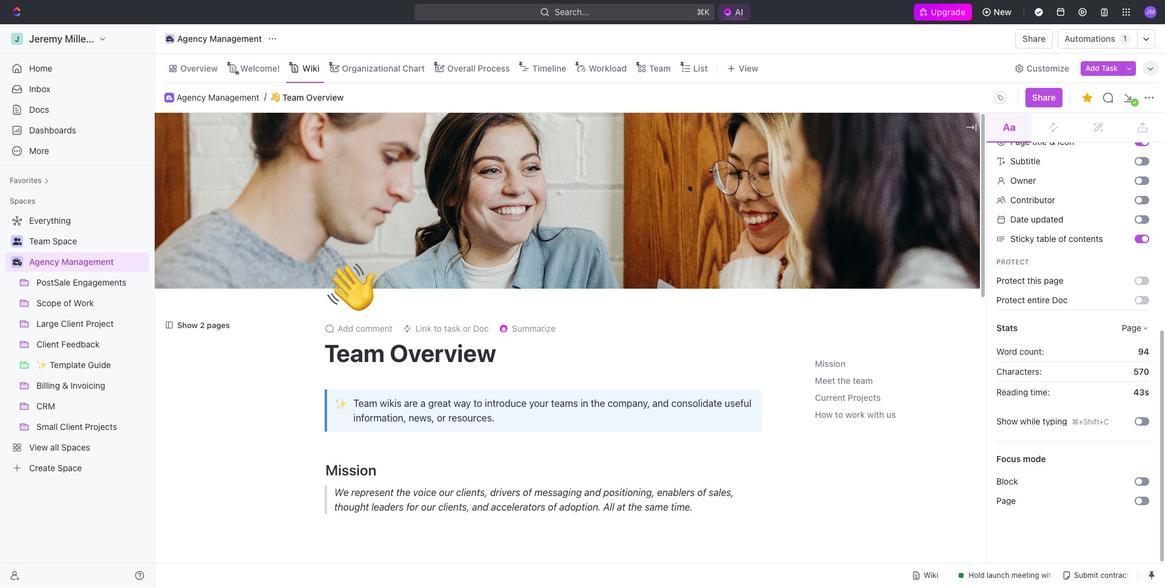 Task type: locate. For each thing, give the bounding box(es) containing it.
doc down page at top
[[1053, 295, 1068, 305]]

& right title
[[1050, 137, 1056, 147]]

of up accelerators
[[523, 488, 532, 499]]

or
[[463, 324, 471, 334], [437, 413, 446, 424]]

1 vertical spatial client
[[36, 339, 59, 350]]

0 vertical spatial management
[[210, 33, 262, 44]]

team for team space
[[29, 236, 50, 247]]

agency down overview link
[[177, 92, 206, 102]]

protect for protect entire doc
[[997, 295, 1026, 305]]

1 vertical spatial space
[[58, 463, 82, 474]]

1 vertical spatial doc
[[473, 324, 489, 334]]

view
[[739, 63, 759, 73], [29, 443, 48, 453]]

show for while
[[997, 417, 1018, 427]]

customize button
[[1011, 60, 1074, 77]]

👋 down the welcome!
[[271, 93, 281, 102]]

clients, right "for"
[[438, 502, 469, 513]]

owner
[[1011, 175, 1037, 186]]

team right user group image
[[29, 236, 50, 247]]

0 horizontal spatial overview
[[180, 63, 218, 73]]

👋 up add comment
[[327, 259, 376, 317]]

2 vertical spatial protect
[[997, 295, 1026, 305]]

0 vertical spatial show
[[177, 321, 198, 330]]

protect down sticky
[[997, 258, 1030, 266]]

share up "customize" "button"
[[1023, 33, 1046, 44]]

create space link
[[5, 459, 147, 478]]

customize
[[1027, 63, 1070, 73]]

overview left welcome! "link"
[[180, 63, 218, 73]]

agency management link down team space link
[[29, 253, 147, 272]]

page down block
[[997, 496, 1017, 506]]

✨ inside "sidebar" navigation
[[36, 360, 47, 370]]

2 vertical spatial overview
[[390, 339, 497, 368]]

0 vertical spatial and
[[653, 399, 669, 409]]

✨ template guide link
[[36, 356, 147, 375]]

billing
[[36, 381, 60, 391]]

reading time:
[[997, 387, 1051, 397]]

our down voice
[[421, 502, 436, 513]]

consolidate
[[672, 399, 723, 409]]

0 horizontal spatial add
[[338, 324, 354, 334]]

sidebar navigation
[[0, 24, 157, 588]]

👋 inside 👋 team overview
[[271, 93, 281, 102]]

0 vertical spatial client
[[61, 319, 84, 329]]

view for view all spaces
[[29, 443, 48, 453]]

add left task
[[1086, 63, 1100, 73]]

⌘k
[[697, 7, 711, 17]]

0 vertical spatial meet the team
[[815, 376, 873, 386]]

doc right the task
[[473, 324, 489, 334]]

tree inside "sidebar" navigation
[[5, 211, 149, 478]]

1 horizontal spatial view
[[739, 63, 759, 73]]

client up view all spaces link
[[60, 422, 83, 432]]

1 horizontal spatial ✨
[[335, 398, 347, 410]]

task
[[1102, 63, 1118, 73]]

ai
[[735, 7, 744, 17]]

1 vertical spatial agency management link
[[177, 92, 259, 103]]

team
[[650, 63, 671, 73], [283, 92, 304, 102], [29, 236, 50, 247], [325, 339, 385, 368], [354, 399, 377, 409]]

while
[[1021, 417, 1041, 427]]

large
[[36, 319, 59, 329]]

agency management up postsale engagements
[[29, 257, 114, 267]]

1 vertical spatial ✨
[[335, 398, 347, 410]]

1 horizontal spatial team
[[853, 376, 873, 386]]

0 vertical spatial share
[[1023, 33, 1046, 44]]

2 vertical spatial to
[[836, 410, 844, 420]]

to right link
[[434, 324, 442, 334]]

& inside "sidebar" navigation
[[62, 381, 68, 391]]

management down team space link
[[61, 257, 114, 267]]

of
[[1059, 234, 1067, 244], [64, 298, 71, 308], [523, 488, 532, 499], [697, 488, 706, 499], [548, 502, 557, 513]]

mission up current
[[815, 359, 846, 369]]

agency management down overview link
[[177, 92, 259, 102]]

mission
[[815, 359, 846, 369], [326, 462, 377, 479]]

👋 for 👋 team overview
[[271, 93, 281, 102]]

✨ left wikis
[[335, 398, 347, 410]]

0 horizontal spatial meet
[[326, 562, 359, 579]]

show left "while"
[[997, 417, 1018, 427]]

agency management link
[[162, 32, 265, 46], [177, 92, 259, 103], [29, 253, 147, 272]]

of left work
[[64, 298, 71, 308]]

2 vertical spatial agency management
[[29, 257, 114, 267]]

0 horizontal spatial 👋
[[271, 93, 281, 102]]

3 protect from the top
[[997, 295, 1026, 305]]

management for agency management link to the middle
[[208, 92, 259, 102]]

1 horizontal spatial spaces
[[61, 443, 90, 453]]

how
[[815, 410, 833, 420]]

doc inside dropdown button
[[473, 324, 489, 334]]

1 horizontal spatial or
[[463, 324, 471, 334]]

or down great
[[437, 413, 446, 424]]

clients,
[[456, 488, 487, 499], [438, 502, 469, 513]]

0 vertical spatial add
[[1086, 63, 1100, 73]]

overall process link
[[445, 60, 510, 77]]

or right the task
[[463, 324, 471, 334]]

of right table
[[1059, 234, 1067, 244]]

2 vertical spatial management
[[61, 257, 114, 267]]

workspace
[[100, 33, 150, 44]]

0 horizontal spatial or
[[437, 413, 446, 424]]

docs link
[[5, 100, 149, 120]]

0 horizontal spatial ✨
[[36, 360, 47, 370]]

1 vertical spatial share
[[1033, 92, 1056, 103]]

to inside dropdown button
[[434, 324, 442, 334]]

page up 94
[[1122, 323, 1142, 333]]

agency management for bottom agency management link
[[29, 257, 114, 267]]

1 vertical spatial protect
[[997, 276, 1026, 286]]

agency management inside tree
[[29, 257, 114, 267]]

current projects
[[815, 393, 881, 403]]

projects
[[848, 393, 881, 403], [85, 422, 117, 432]]

view left all on the bottom left of page
[[29, 443, 48, 453]]

projects down crm link
[[85, 422, 117, 432]]

team inside "sidebar" navigation
[[29, 236, 50, 247]]

protect down protect this page
[[997, 295, 1026, 305]]

add task button
[[1081, 61, 1123, 76]]

protect for protect this page
[[997, 276, 1026, 286]]

tree
[[5, 211, 149, 478]]

2 vertical spatial agency
[[29, 257, 59, 267]]

1 horizontal spatial to
[[474, 399, 483, 409]]

agency management up overview link
[[177, 33, 262, 44]]

to for how
[[836, 410, 844, 420]]

team inside team wikis are a great way to introduce your teams in the company, and consolidate useful information, news, or resources.
[[354, 399, 377, 409]]

0 vertical spatial spaces
[[10, 197, 35, 206]]

overview down link to task or doc dropdown button
[[390, 339, 497, 368]]

add left comment
[[338, 324, 354, 334]]

1 vertical spatial team
[[387, 562, 421, 579]]

focus
[[997, 454, 1021, 464]]

add for add comment
[[338, 324, 354, 334]]

1 vertical spatial agency management
[[177, 92, 259, 102]]

1 vertical spatial business time image
[[166, 95, 172, 100]]

protect for protect
[[997, 258, 1030, 266]]

agency management link down overview link
[[177, 92, 259, 103]]

✨ up billing at the left bottom
[[36, 360, 47, 370]]

2 vertical spatial client
[[60, 422, 83, 432]]

1 vertical spatial overview
[[306, 92, 344, 102]]

team left 'list' link on the top right of the page
[[650, 63, 671, 73]]

& right billing at the left bottom
[[62, 381, 68, 391]]

1 horizontal spatial and
[[584, 488, 601, 499]]

0 vertical spatial business time image
[[166, 36, 174, 42]]

show 2 pages
[[177, 321, 230, 330]]

business time image
[[166, 36, 174, 42], [166, 95, 172, 100]]

change cover
[[723, 269, 778, 280]]

client down large
[[36, 339, 59, 350]]

0 vertical spatial space
[[53, 236, 77, 247]]

team up information,
[[354, 399, 377, 409]]

0 horizontal spatial mission
[[326, 462, 377, 479]]

👋 team overview
[[271, 92, 344, 102]]

work
[[846, 410, 865, 420]]

1 vertical spatial page
[[1122, 323, 1142, 333]]

1 vertical spatial spaces
[[61, 443, 90, 453]]

1 horizontal spatial show
[[997, 417, 1018, 427]]

inbox link
[[5, 80, 149, 99]]

0 vertical spatial meet
[[815, 376, 836, 386]]

2 horizontal spatial and
[[653, 399, 669, 409]]

agency up overview link
[[177, 33, 207, 44]]

0 horizontal spatial &
[[62, 381, 68, 391]]

agency for bottom agency management link
[[29, 257, 59, 267]]

projects up how to work with us
[[848, 393, 881, 403]]

✨ for ✨
[[335, 398, 347, 410]]

updated
[[1032, 214, 1064, 225]]

miller's
[[65, 33, 98, 44]]

protect left this
[[997, 276, 1026, 286]]

spaces down favorites
[[10, 197, 35, 206]]

represent
[[351, 488, 394, 499]]

useful
[[725, 399, 752, 409]]

view all spaces
[[29, 443, 90, 453]]

1 horizontal spatial projects
[[848, 393, 881, 403]]

upgrade link
[[915, 4, 972, 21]]

1 vertical spatial view
[[29, 443, 48, 453]]

our right voice
[[439, 488, 454, 499]]

0 vertical spatial protect
[[997, 258, 1030, 266]]

1 horizontal spatial mission
[[815, 359, 846, 369]]

1 vertical spatial to
[[474, 399, 483, 409]]

2 horizontal spatial to
[[836, 410, 844, 420]]

0 horizontal spatial team
[[387, 562, 421, 579]]

to right way
[[474, 399, 483, 409]]

1 horizontal spatial 👋
[[327, 259, 376, 317]]

1 vertical spatial projects
[[85, 422, 117, 432]]

inbox
[[29, 84, 50, 94]]

management up welcome! "link"
[[210, 33, 262, 44]]

1 vertical spatial 👋
[[327, 259, 376, 317]]

tree containing everything
[[5, 211, 149, 478]]

to right how
[[836, 410, 844, 420]]

clients, left drivers
[[456, 488, 487, 499]]

in
[[581, 399, 589, 409]]

1 horizontal spatial overview
[[306, 92, 344, 102]]

leaders
[[371, 502, 404, 513]]

space down view all spaces link
[[58, 463, 82, 474]]

organizational chart
[[342, 63, 425, 73]]

0 vertical spatial or
[[463, 324, 471, 334]]

create
[[29, 463, 55, 474]]

1 vertical spatial meet the team
[[326, 562, 421, 579]]

management down welcome! "link"
[[208, 92, 259, 102]]

agency down team space
[[29, 257, 59, 267]]

✨ for ✨ template guide
[[36, 360, 47, 370]]

link
[[416, 324, 432, 334]]

small client projects
[[36, 422, 117, 432]]

large client project
[[36, 319, 114, 329]]

agency management for agency management link to the middle
[[177, 92, 259, 102]]

mode
[[1024, 454, 1047, 464]]

0 horizontal spatial meet the team
[[326, 562, 421, 579]]

page
[[1011, 137, 1031, 147], [1122, 323, 1142, 333], [997, 496, 1017, 506]]

0 vertical spatial to
[[434, 324, 442, 334]]

view inside button
[[739, 63, 759, 73]]

agency
[[177, 33, 207, 44], [177, 92, 206, 102], [29, 257, 59, 267]]

1 vertical spatial or
[[437, 413, 446, 424]]

client
[[61, 319, 84, 329], [36, 339, 59, 350], [60, 422, 83, 432]]

team space
[[29, 236, 77, 247]]

feedback
[[61, 339, 100, 350]]

✨
[[36, 360, 47, 370], [335, 398, 347, 410]]

0 vertical spatial view
[[739, 63, 759, 73]]

0 horizontal spatial doc
[[473, 324, 489, 334]]

postsale
[[36, 277, 71, 288]]

1 vertical spatial management
[[208, 92, 259, 102]]

everything link
[[5, 211, 147, 231]]

team link
[[647, 60, 671, 77]]

the
[[838, 376, 851, 386], [591, 399, 605, 409], [396, 488, 410, 499], [628, 502, 642, 513], [363, 562, 384, 579]]

overview down wiki
[[306, 92, 344, 102]]

dashboards link
[[5, 121, 149, 140]]

and inside team wikis are a great way to introduce your teams in the company, and consolidate useful information, news, or resources.
[[653, 399, 669, 409]]

contents
[[1069, 234, 1104, 244]]

0 vertical spatial 👋
[[271, 93, 281, 102]]

0 vertical spatial clients,
[[456, 488, 487, 499]]

client up client feedback
[[61, 319, 84, 329]]

0 horizontal spatial to
[[434, 324, 442, 334]]

projects inside tree
[[85, 422, 117, 432]]

client for small
[[60, 422, 83, 432]]

1 vertical spatial and
[[584, 488, 601, 499]]

0 vertical spatial ✨
[[36, 360, 47, 370]]

view button
[[723, 54, 763, 83]]

page left title
[[1011, 137, 1031, 147]]

date
[[1011, 214, 1029, 225]]

view right list
[[739, 63, 759, 73]]

spaces down small client projects
[[61, 443, 90, 453]]

0 horizontal spatial projects
[[85, 422, 117, 432]]

reposition
[[665, 269, 708, 280]]

0 horizontal spatial view
[[29, 443, 48, 453]]

mission up we
[[326, 462, 377, 479]]

project
[[86, 319, 114, 329]]

block
[[997, 477, 1019, 487]]

agency inside tree
[[29, 257, 59, 267]]

agency management link up overview link
[[162, 32, 265, 46]]

0 vertical spatial mission
[[815, 359, 846, 369]]

0 vertical spatial &
[[1050, 137, 1056, 147]]

space down everything link
[[53, 236, 77, 247]]

1 vertical spatial our
[[421, 502, 436, 513]]

view inside tree
[[29, 443, 48, 453]]

and up adoption.
[[584, 488, 601, 499]]

view for view
[[739, 63, 759, 73]]

of down messaging
[[548, 502, 557, 513]]

team for team
[[650, 63, 671, 73]]

scope of work
[[36, 298, 94, 308]]

automations
[[1065, 33, 1116, 44]]

2 vertical spatial and
[[472, 502, 488, 513]]

link to task or doc button
[[398, 321, 494, 338]]

wiki link
[[300, 60, 320, 77]]

0 horizontal spatial show
[[177, 321, 198, 330]]

94
[[1139, 347, 1150, 357]]

2 protect from the top
[[997, 276, 1026, 286]]

summarize button
[[494, 321, 561, 338]]

way
[[454, 399, 471, 409]]

share down "customize" "button"
[[1033, 92, 1056, 103]]

all
[[50, 443, 59, 453]]

and right company,
[[653, 399, 669, 409]]

resources.
[[449, 413, 495, 424]]

show left 2
[[177, 321, 198, 330]]

1 vertical spatial mission
[[326, 462, 377, 479]]

management inside "sidebar" navigation
[[61, 257, 114, 267]]

👋
[[271, 93, 281, 102], [327, 259, 376, 317]]

jeremy miller's workspace
[[29, 33, 150, 44]]

link to task or doc
[[416, 324, 489, 334]]

team down add comment
[[325, 339, 385, 368]]

small client projects link
[[36, 418, 147, 437]]

1 protect from the top
[[997, 258, 1030, 266]]

or inside dropdown button
[[463, 324, 471, 334]]

team wikis are a great way to introduce your teams in the company, and consolidate useful information, news, or resources.
[[354, 399, 754, 424]]

and left accelerators
[[472, 502, 488, 513]]

1 horizontal spatial doc
[[1053, 295, 1068, 305]]

1 horizontal spatial our
[[439, 488, 454, 499]]

add inside button
[[1086, 63, 1100, 73]]

0 vertical spatial team
[[853, 376, 873, 386]]

1 vertical spatial &
[[62, 381, 68, 391]]

1 horizontal spatial meet
[[815, 376, 836, 386]]

protect this page
[[997, 276, 1064, 286]]

show
[[177, 321, 198, 330], [997, 417, 1018, 427]]

0 vertical spatial agency
[[177, 33, 207, 44]]

business time image
[[12, 259, 22, 266]]



Task type: vqa. For each thing, say whether or not it's contained in the screenshot.
to
yes



Task type: describe. For each thing, give the bounding box(es) containing it.
to inside team wikis are a great way to introduce your teams in the company, and consolidate useful information, news, or resources.
[[474, 399, 483, 409]]

0 vertical spatial agency management
[[177, 33, 262, 44]]

invoicing
[[71, 381, 105, 391]]

list
[[694, 63, 708, 73]]

protect entire doc
[[997, 295, 1068, 305]]

user group image
[[12, 238, 22, 245]]

create space
[[29, 463, 82, 474]]

client feedback
[[36, 339, 100, 350]]

1 horizontal spatial &
[[1050, 137, 1056, 147]]

0 vertical spatial overview
[[180, 63, 218, 73]]

overall process
[[448, 63, 510, 73]]

page title & icon
[[1011, 137, 1075, 147]]

engagements
[[73, 277, 126, 288]]

more
[[29, 146, 49, 156]]

search...
[[555, 7, 590, 17]]

docs
[[29, 104, 49, 115]]

team for team wikis are a great way to introduce your teams in the company, and consolidate useful information, news, or resources.
[[354, 399, 377, 409]]

table
[[1037, 234, 1057, 244]]

guide
[[88, 360, 111, 370]]

teams
[[551, 399, 578, 409]]

timeline
[[533, 63, 567, 73]]

change cover button
[[716, 265, 786, 284]]

show for 2
[[177, 321, 198, 330]]

list link
[[691, 60, 708, 77]]

how to work with us
[[815, 410, 896, 420]]

team down wiki link
[[283, 92, 304, 102]]

dashboards
[[29, 125, 76, 135]]

workload link
[[587, 60, 627, 77]]

agency for agency management link to the middle
[[177, 92, 206, 102]]

favorites button
[[5, 174, 54, 188]]

the inside team wikis are a great way to introduce your teams in the company, and consolidate useful information, news, or resources.
[[591, 399, 605, 409]]

0 vertical spatial agency management link
[[162, 32, 265, 46]]

page button
[[1122, 323, 1150, 333]]

add for add task
[[1086, 63, 1100, 73]]

business time image inside agency management link
[[166, 36, 174, 42]]

team overview
[[325, 339, 497, 368]]

j
[[15, 34, 19, 43]]

positioning,
[[603, 488, 655, 499]]

client for large
[[61, 319, 84, 329]]

chart
[[403, 63, 425, 73]]

sticky
[[1011, 234, 1035, 244]]

overall
[[448, 63, 476, 73]]

share button
[[1016, 29, 1054, 49]]

👋 for 👋
[[327, 259, 376, 317]]

organizational
[[342, 63, 400, 73]]

570
[[1134, 367, 1150, 377]]

organizational chart link
[[340, 60, 425, 77]]

1 horizontal spatial meet the team
[[815, 376, 873, 386]]

enablers
[[657, 488, 695, 499]]

are
[[404, 399, 418, 409]]

0 vertical spatial our
[[439, 488, 454, 499]]

0 horizontal spatial our
[[421, 502, 436, 513]]

word
[[997, 347, 1018, 357]]

ai button
[[718, 4, 751, 21]]

welcome!
[[240, 63, 280, 73]]

view all spaces link
[[5, 438, 147, 458]]

more button
[[5, 141, 149, 161]]

timeline link
[[530, 60, 567, 77]]

typing
[[1043, 417, 1068, 427]]

upgrade
[[932, 7, 966, 17]]

home link
[[5, 59, 149, 78]]

everything
[[29, 216, 71, 226]]

1 vertical spatial clients,
[[438, 502, 469, 513]]

add task
[[1086, 63, 1118, 73]]

team for team overview
[[325, 339, 385, 368]]

workload
[[589, 63, 627, 73]]

0 vertical spatial projects
[[848, 393, 881, 403]]

characters:
[[997, 367, 1043, 377]]

postsale engagements link
[[36, 273, 147, 293]]

1 vertical spatial meet
[[326, 562, 359, 579]]

2 vertical spatial page
[[997, 496, 1017, 506]]

thought
[[334, 502, 369, 513]]

count:
[[1020, 347, 1045, 357]]

overview link
[[178, 60, 218, 77]]

work
[[74, 298, 94, 308]]

management for bottom agency management link
[[61, 257, 114, 267]]

share inside button
[[1023, 33, 1046, 44]]

new
[[994, 7, 1012, 17]]

messaging
[[534, 488, 582, 499]]

great
[[428, 399, 451, 409]]

2 horizontal spatial overview
[[390, 339, 497, 368]]

client feedback link
[[36, 335, 147, 355]]

adoption.
[[559, 502, 601, 513]]

cover
[[756, 269, 778, 280]]

2 vertical spatial agency management link
[[29, 253, 147, 272]]

space for create space
[[58, 463, 82, 474]]

space for team space
[[53, 236, 77, 247]]

task
[[444, 324, 461, 334]]

0 vertical spatial page
[[1011, 137, 1031, 147]]

icon
[[1058, 137, 1075, 147]]

spaces inside tree
[[61, 443, 90, 453]]

of left sales,
[[697, 488, 706, 499]]

drivers
[[490, 488, 520, 499]]

jeremy miller's workspace, , element
[[11, 33, 23, 45]]

add comment
[[338, 324, 393, 334]]

time.
[[671, 502, 693, 513]]

wiki
[[302, 63, 320, 73]]

dropdown menu image
[[991, 88, 1011, 107]]

focus mode
[[997, 454, 1047, 464]]

your
[[529, 399, 549, 409]]

for
[[406, 502, 418, 513]]

billing & invoicing
[[36, 381, 105, 391]]

summarize
[[512, 324, 556, 334]]

comment
[[356, 324, 393, 334]]

of inside "sidebar" navigation
[[64, 298, 71, 308]]

or inside team wikis are a great way to introduce your teams in the company, and consolidate useful information, news, or resources.
[[437, 413, 446, 424]]

⌘+shift+c
[[1073, 417, 1110, 427]]

to for link
[[434, 324, 442, 334]]

stats
[[997, 323, 1018, 333]]

page
[[1045, 276, 1064, 286]]

welcome! link
[[238, 60, 280, 77]]

postsale engagements
[[36, 277, 126, 288]]

large client project link
[[36, 315, 147, 334]]

crm link
[[36, 397, 147, 417]]

jm
[[1147, 8, 1156, 15]]

0 horizontal spatial and
[[472, 502, 488, 513]]



